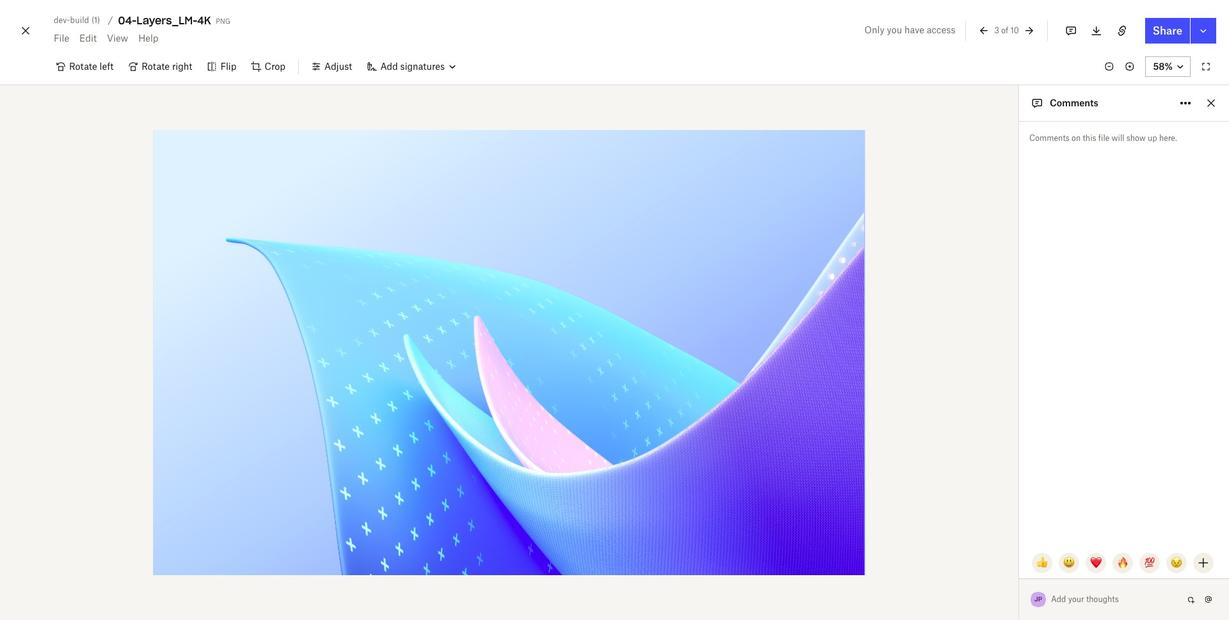 Task type: locate. For each thing, give the bounding box(es) containing it.
thoughts
[[1087, 594, 1119, 604]]

1 vertical spatial comments
[[1030, 133, 1070, 143]]

rotate inside rotate left button
[[69, 61, 97, 72]]

share button
[[1146, 18, 1191, 44]]

comments up on
[[1050, 97, 1099, 108]]

comments left on
[[1030, 133, 1070, 143]]

😃 button
[[1059, 553, 1080, 573]]

🔥 button
[[1113, 553, 1134, 573]]

dev-
[[54, 15, 70, 25]]

add signatures button
[[360, 56, 463, 77]]

of
[[1002, 25, 1009, 35]]

add your thoughts
[[1052, 594, 1119, 604]]

Add your thoughts text field
[[1052, 589, 1184, 610]]

3 of 10
[[995, 25, 1020, 35]]

1 horizontal spatial add
[[1052, 594, 1067, 604]]

comments
[[1050, 97, 1099, 108], [1030, 133, 1070, 143]]

view button
[[102, 28, 133, 49]]

rotate for rotate right
[[142, 61, 170, 72]]

flip button
[[200, 56, 244, 77]]

1 horizontal spatial rotate
[[142, 61, 170, 72]]

rotate left left
[[69, 61, 97, 72]]

add left your
[[1052, 594, 1067, 604]]

view
[[107, 33, 128, 44]]

💯 button
[[1140, 553, 1161, 573]]

0 vertical spatial comments
[[1050, 97, 1099, 108]]

rotate right
[[142, 61, 192, 72]]

comments on this file will show up here.
[[1030, 133, 1178, 143]]

only
[[865, 24, 885, 35]]

dev-build (1) button
[[49, 13, 105, 28]]

rotate inside rotate right button
[[142, 61, 170, 72]]

file button
[[49, 28, 74, 49]]

png
[[216, 15, 231, 26]]

0 vertical spatial add
[[381, 61, 398, 72]]

❤️ button
[[1086, 553, 1107, 573]]

add inside add signatures popup button
[[381, 61, 398, 72]]

rotate left right
[[142, 61, 170, 72]]

your
[[1069, 594, 1085, 604]]

adjust
[[325, 61, 352, 72]]

you
[[887, 24, 903, 35]]

2 rotate from the left
[[142, 61, 170, 72]]

have
[[905, 24, 925, 35]]

add your thoughts image
[[1052, 592, 1173, 607]]

add signatures
[[381, 61, 445, 72]]

rotate
[[69, 61, 97, 72], [142, 61, 170, 72]]

signatures
[[400, 61, 445, 72]]

access
[[927, 24, 956, 35]]

help button
[[133, 28, 164, 49]]

1 vertical spatial add
[[1052, 594, 1067, 604]]

edit button
[[74, 28, 102, 49]]

1 rotate from the left
[[69, 61, 97, 72]]

(1)
[[92, 15, 100, 25]]

share
[[1153, 24, 1183, 37]]

😣 button
[[1167, 553, 1187, 573]]

💯
[[1145, 557, 1156, 568]]

this
[[1083, 133, 1097, 143]]

file
[[1099, 133, 1110, 143]]

add
[[381, 61, 398, 72], [1052, 594, 1067, 604]]

0 horizontal spatial rotate
[[69, 61, 97, 72]]

right
[[172, 61, 192, 72]]

rotate for rotate left
[[69, 61, 97, 72]]

😣
[[1171, 557, 1183, 568]]

0 horizontal spatial add
[[381, 61, 398, 72]]

up
[[1148, 133, 1158, 143]]

file
[[54, 33, 69, 44]]

add left signatures
[[381, 61, 398, 72]]



Task type: describe. For each thing, give the bounding box(es) containing it.
👍
[[1037, 557, 1048, 568]]

only you have access
[[865, 24, 956, 35]]

rotate left button
[[49, 56, 121, 77]]

58% button
[[1146, 56, 1191, 77]]

/ 04-layers_lm-4k png
[[108, 14, 231, 27]]

left
[[100, 61, 114, 72]]

04-
[[118, 14, 137, 27]]

help
[[138, 33, 158, 44]]

add for add signatures
[[381, 61, 398, 72]]

show
[[1127, 133, 1146, 143]]

/
[[108, 15, 113, 26]]

edit
[[79, 33, 97, 44]]

😃
[[1064, 557, 1075, 568]]

here.
[[1160, 133, 1178, 143]]

layers_lm-
[[137, 14, 197, 27]]

3
[[995, 25, 1000, 35]]

dev-build (1)
[[54, 15, 100, 25]]

crop button
[[244, 56, 293, 77]]

adjust button
[[304, 56, 360, 77]]

rotate right button
[[121, 56, 200, 77]]

add for add your thoughts
[[1052, 594, 1067, 604]]

comments for comments
[[1050, 97, 1099, 108]]

58%
[[1154, 61, 1173, 72]]

flip
[[221, 61, 237, 72]]

comments for comments on this file will show up here.
[[1030, 133, 1070, 143]]

👍 button
[[1032, 553, 1053, 573]]

🔥
[[1118, 557, 1129, 568]]

crop
[[265, 61, 286, 72]]

jp
[[1035, 595, 1043, 603]]

rotate left
[[69, 61, 114, 72]]

build
[[70, 15, 89, 25]]

4k
[[197, 14, 211, 27]]

on
[[1072, 133, 1081, 143]]

❤️
[[1091, 557, 1102, 568]]

will
[[1112, 133, 1125, 143]]

close right sidebar image
[[1204, 95, 1220, 111]]

close image
[[18, 20, 33, 41]]

10
[[1011, 25, 1020, 35]]



Task type: vqa. For each thing, say whether or not it's contained in the screenshot.
the Version history
no



